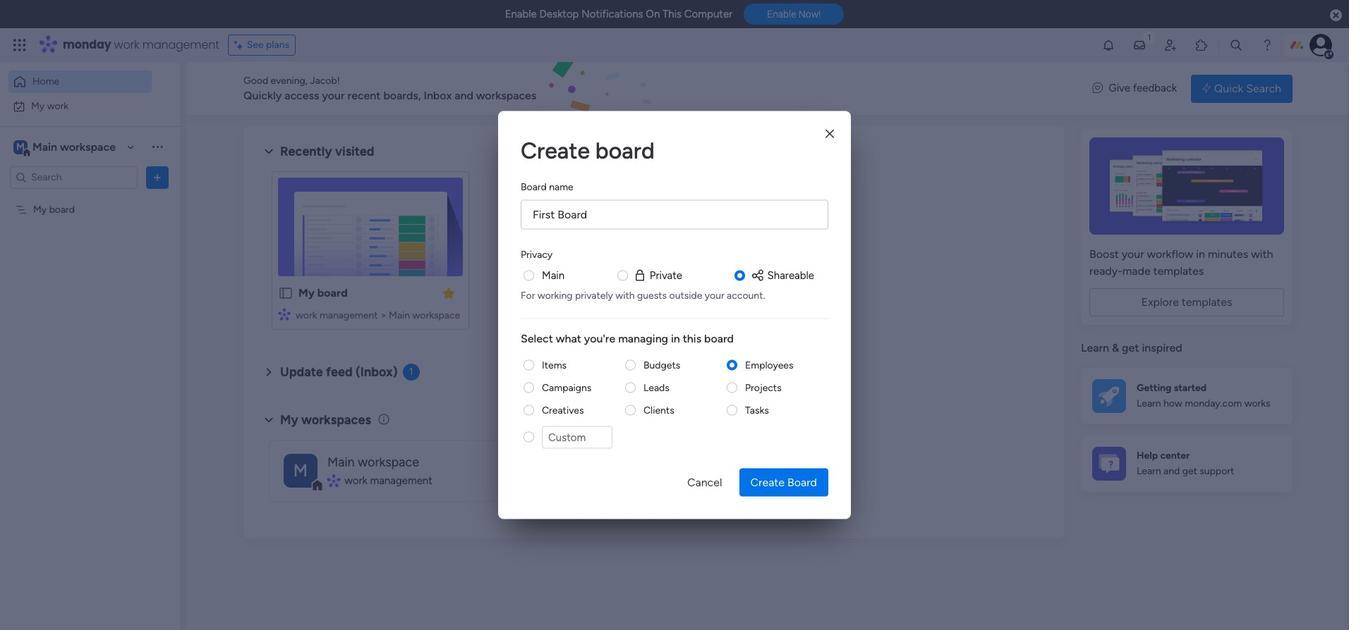 Task type: locate. For each thing, give the bounding box(es) containing it.
enable for enable now!
[[767, 9, 796, 20]]

work down home on the top left
[[47, 100, 69, 112]]

board inside button
[[787, 476, 817, 489]]

1 vertical spatial your
[[1122, 248, 1144, 261]]

what
[[556, 332, 581, 345]]

1 horizontal spatial component image
[[327, 475, 339, 488]]

main workspace up search in workspace "field"
[[32, 140, 116, 153]]

invite members image
[[1164, 38, 1178, 52]]

your up made
[[1122, 248, 1144, 261]]

learn down getting
[[1137, 398, 1161, 410]]

2 vertical spatial your
[[705, 289, 724, 301]]

management
[[142, 37, 219, 53], [320, 310, 378, 322], [370, 475, 432, 487]]

with
[[1251, 248, 1273, 261], [615, 289, 635, 301]]

1 horizontal spatial and
[[1164, 466, 1180, 478]]

workspace image
[[13, 139, 28, 155]]

create inside "heading"
[[521, 137, 590, 164]]

enable left now!
[[767, 9, 796, 20]]

component image right workspace icon
[[327, 475, 339, 488]]

my inside 'my work' button
[[31, 100, 45, 112]]

my down home on the top left
[[31, 100, 45, 112]]

learn inside help center learn and get support
[[1137, 466, 1161, 478]]

learn for help
[[1137, 466, 1161, 478]]

managing
[[618, 332, 668, 345]]

0 horizontal spatial enable
[[505, 8, 537, 20]]

templates inside button
[[1182, 296, 1232, 309]]

main workspace up work management
[[327, 455, 419, 470]]

name
[[549, 181, 573, 193]]

getting
[[1137, 382, 1172, 394]]

1 vertical spatial and
[[1164, 466, 1180, 478]]

0 vertical spatial workspace
[[60, 140, 116, 153]]

option
[[0, 197, 180, 200]]

budgets
[[644, 359, 680, 371]]

enable now! button
[[744, 4, 844, 25]]

for working privately with guests outside your account.
[[521, 289, 765, 301]]

0 horizontal spatial board
[[521, 181, 547, 193]]

Board name field
[[521, 200, 828, 230]]

in
[[1196, 248, 1205, 261], [671, 332, 680, 345]]

1 horizontal spatial m
[[293, 460, 308, 481]]

my workspaces
[[280, 413, 371, 428]]

quick search
[[1214, 81, 1281, 95]]

0 vertical spatial management
[[142, 37, 219, 53]]

v2 bolt switch image
[[1202, 81, 1211, 96]]

1 vertical spatial board
[[787, 476, 817, 489]]

component image
[[278, 308, 291, 321], [327, 475, 339, 488]]

my board right public board icon
[[298, 286, 348, 300]]

my inside my board list box
[[33, 204, 47, 216]]

1 vertical spatial learn
[[1137, 398, 1161, 410]]

privately
[[575, 289, 613, 301]]

board name heading
[[521, 180, 573, 194]]

my down search in workspace "field"
[[33, 204, 47, 216]]

workspaces right inbox
[[476, 89, 536, 102]]

m for workspace icon
[[293, 460, 308, 481]]

work up update
[[296, 310, 317, 322]]

learn inside getting started learn how monday.com works
[[1137, 398, 1161, 410]]

privacy heading
[[521, 247, 553, 262]]

1 vertical spatial create
[[750, 476, 785, 489]]

access
[[284, 89, 319, 102]]

enable for enable desktop notifications on this computer
[[505, 8, 537, 20]]

Custom field
[[542, 426, 612, 449]]

search
[[1246, 81, 1281, 95]]

0 vertical spatial your
[[322, 89, 345, 102]]

0 vertical spatial my board
[[33, 204, 75, 216]]

inbox
[[424, 89, 452, 102]]

with right minutes
[[1251, 248, 1273, 261]]

1 horizontal spatial my board
[[298, 286, 348, 300]]

boost your workflow in minutes with ready-made templates
[[1089, 248, 1273, 278]]

create inside button
[[750, 476, 785, 489]]

open update feed (inbox) image
[[260, 364, 277, 381]]

main inside privacy element
[[542, 269, 565, 282]]

your right the outside
[[705, 289, 724, 301]]

1 vertical spatial workspace
[[412, 310, 460, 322]]

m inside workspace image
[[16, 141, 25, 153]]

templates right explore
[[1182, 296, 1232, 309]]

1
[[409, 366, 413, 378]]

1 vertical spatial in
[[671, 332, 680, 345]]

work management
[[344, 475, 432, 487]]

close my workspaces image
[[260, 412, 277, 429]]

0 horizontal spatial with
[[615, 289, 635, 301]]

1 vertical spatial main workspace
[[327, 455, 419, 470]]

0 vertical spatial templates
[[1153, 265, 1204, 278]]

1 vertical spatial with
[[615, 289, 635, 301]]

0 horizontal spatial m
[[16, 141, 25, 153]]

0 vertical spatial learn
[[1081, 342, 1109, 355]]

1 horizontal spatial get
[[1182, 466, 1197, 478]]

0 vertical spatial m
[[16, 141, 25, 153]]

works
[[1244, 398, 1271, 410]]

learn down help
[[1137, 466, 1161, 478]]

workspace down remove from favorites image
[[412, 310, 460, 322]]

recently
[[280, 144, 332, 159]]

main right workspace image
[[32, 140, 57, 153]]

remove from favorites image
[[442, 286, 456, 300]]

my right public board icon
[[298, 286, 315, 300]]

workspace selection element
[[13, 139, 118, 157]]

0 vertical spatial get
[[1122, 342, 1139, 355]]

learn
[[1081, 342, 1109, 355], [1137, 398, 1161, 410], [1137, 466, 1161, 478]]

management for work management
[[370, 475, 432, 487]]

workspaces
[[476, 89, 536, 102], [301, 413, 371, 428]]

work
[[114, 37, 139, 53], [47, 100, 69, 112], [296, 310, 317, 322], [344, 475, 367, 487]]

0 horizontal spatial component image
[[278, 308, 291, 321]]

create
[[521, 137, 590, 164], [750, 476, 785, 489]]

work management > main workspace
[[296, 310, 460, 322]]

cancel button
[[676, 469, 733, 497]]

get down center
[[1182, 466, 1197, 478]]

and inside 'good evening, jacob! quickly access your recent boards, inbox and workspaces'
[[455, 89, 473, 102]]

1 horizontal spatial enable
[[767, 9, 796, 20]]

enable inside 'button'
[[767, 9, 796, 20]]

1 vertical spatial m
[[293, 460, 308, 481]]

1 horizontal spatial your
[[705, 289, 724, 301]]

main workspace
[[32, 140, 116, 153], [327, 455, 419, 470]]

create up name
[[521, 137, 590, 164]]

my
[[31, 100, 45, 112], [33, 204, 47, 216], [298, 286, 315, 300], [280, 413, 298, 428]]

board
[[595, 137, 655, 164], [49, 204, 75, 216], [317, 286, 348, 300], [704, 332, 734, 345]]

0 horizontal spatial your
[[322, 89, 345, 102]]

my board
[[33, 204, 75, 216], [298, 286, 348, 300]]

workspace up work management
[[358, 455, 419, 470]]

m inside workspace icon
[[293, 460, 308, 481]]

0 vertical spatial main workspace
[[32, 140, 116, 153]]

templates down workflow at the top right of page
[[1153, 265, 1204, 278]]

templates inside boost your workflow in minutes with ready-made templates
[[1153, 265, 1204, 278]]

good
[[243, 75, 268, 87]]

board inside heading
[[521, 181, 547, 193]]

2 vertical spatial learn
[[1137, 466, 1161, 478]]

give
[[1109, 82, 1130, 95]]

0 vertical spatial and
[[455, 89, 473, 102]]

my board inside list box
[[33, 204, 75, 216]]

with left guests
[[615, 289, 635, 301]]

v2 user feedback image
[[1092, 81, 1103, 96]]

create for create board
[[750, 476, 785, 489]]

(inbox)
[[356, 365, 398, 380]]

quick
[[1214, 81, 1244, 95]]

board name
[[521, 181, 573, 193]]

leads
[[644, 382, 669, 394]]

1 vertical spatial get
[[1182, 466, 1197, 478]]

in left this
[[671, 332, 680, 345]]

explore templates
[[1141, 296, 1232, 309]]

board inside "heading"
[[595, 137, 655, 164]]

1 horizontal spatial with
[[1251, 248, 1273, 261]]

computer
[[684, 8, 733, 20]]

enable
[[505, 8, 537, 20], [767, 9, 796, 20]]

minutes
[[1208, 248, 1248, 261]]

1 vertical spatial templates
[[1182, 296, 1232, 309]]

0 horizontal spatial create
[[521, 137, 590, 164]]

guests
[[637, 289, 667, 301]]

workspace
[[60, 140, 116, 153], [412, 310, 460, 322], [358, 455, 419, 470]]

Search in workspace field
[[30, 169, 118, 186]]

enable left desktop
[[505, 8, 537, 20]]

create board button
[[739, 469, 828, 497]]

workspaces down "update feed (inbox)"
[[301, 413, 371, 428]]

close image
[[826, 128, 834, 139]]

0 vertical spatial board
[[521, 181, 547, 193]]

main up working
[[542, 269, 565, 282]]

0 vertical spatial with
[[1251, 248, 1273, 261]]

1 horizontal spatial create
[[750, 476, 785, 489]]

0 horizontal spatial in
[[671, 332, 680, 345]]

2 horizontal spatial your
[[1122, 248, 1144, 261]]

and down center
[[1164, 466, 1180, 478]]

2 vertical spatial management
[[370, 475, 432, 487]]

0 horizontal spatial my board
[[33, 204, 75, 216]]

get right '&'
[[1122, 342, 1139, 355]]

0 horizontal spatial and
[[455, 89, 473, 102]]

projects
[[745, 382, 782, 394]]

1 horizontal spatial workspaces
[[476, 89, 536, 102]]

1 vertical spatial my board
[[298, 286, 348, 300]]

monday
[[63, 37, 111, 53]]

1 vertical spatial management
[[320, 310, 378, 322]]

enable now!
[[767, 9, 821, 20]]

1 horizontal spatial board
[[787, 476, 817, 489]]

get
[[1122, 342, 1139, 355], [1182, 466, 1197, 478]]

0 vertical spatial in
[[1196, 248, 1205, 261]]

see plans button
[[228, 35, 296, 56]]

create board heading
[[521, 134, 828, 168]]

1 vertical spatial component image
[[327, 475, 339, 488]]

items
[[542, 359, 567, 371]]

explore
[[1141, 296, 1179, 309]]

component image down public board icon
[[278, 308, 291, 321]]

create right cancel
[[750, 476, 785, 489]]

ready-
[[1089, 265, 1122, 278]]

get inside help center learn and get support
[[1182, 466, 1197, 478]]

in left minutes
[[1196, 248, 1205, 261]]

0 horizontal spatial main workspace
[[32, 140, 116, 153]]

workspace up search in workspace "field"
[[60, 140, 116, 153]]

notifications image
[[1101, 38, 1116, 52]]

and right inbox
[[455, 89, 473, 102]]

workspace image
[[284, 454, 318, 488]]

main
[[32, 140, 57, 153], [542, 269, 565, 282], [389, 310, 410, 322], [327, 455, 355, 470]]

boards,
[[383, 89, 421, 102]]

see plans
[[247, 39, 289, 51]]

0 vertical spatial workspaces
[[476, 89, 536, 102]]

help center element
[[1081, 436, 1293, 492]]

your down jacob!
[[322, 89, 345, 102]]

my right the close my workspaces icon
[[280, 413, 298, 428]]

my board down search in workspace "field"
[[33, 204, 75, 216]]

good evening, jacob! quickly access your recent boards, inbox and workspaces
[[243, 75, 536, 102]]

home
[[32, 75, 59, 87]]

select what you're managing in this board
[[521, 332, 734, 345]]

learn left '&'
[[1081, 342, 1109, 355]]

update
[[280, 365, 323, 380]]

now!
[[799, 9, 821, 20]]

1 horizontal spatial main workspace
[[327, 455, 419, 470]]

0 vertical spatial component image
[[278, 308, 291, 321]]

0 vertical spatial create
[[521, 137, 590, 164]]

board
[[521, 181, 547, 193], [787, 476, 817, 489]]

apps image
[[1195, 38, 1209, 52]]

create board
[[521, 137, 655, 164]]

0 horizontal spatial workspaces
[[301, 413, 371, 428]]

templates
[[1153, 265, 1204, 278], [1182, 296, 1232, 309]]

1 horizontal spatial in
[[1196, 248, 1205, 261]]



Task type: vqa. For each thing, say whether or not it's contained in the screenshot.
Public board "image" related to add to favorites image
no



Task type: describe. For each thing, give the bounding box(es) containing it.
getting started element
[[1081, 368, 1293, 424]]

recently visited
[[280, 144, 374, 159]]

tasks
[[745, 404, 769, 416]]

1 image
[[1143, 29, 1156, 45]]

help
[[1137, 450, 1158, 462]]

cancel
[[687, 476, 722, 489]]

see
[[247, 39, 264, 51]]

monday work management
[[63, 37, 219, 53]]

quick search button
[[1191, 74, 1293, 103]]

work inside 'my work' button
[[47, 100, 69, 112]]

with inside privacy element
[[615, 289, 635, 301]]

privacy element
[[521, 268, 828, 302]]

public board image
[[278, 286, 294, 301]]

select what you're managing in this board option group
[[521, 358, 828, 458]]

explore templates button
[[1089, 289, 1284, 317]]

search everything image
[[1229, 38, 1243, 52]]

my work
[[31, 100, 69, 112]]

plans
[[266, 39, 289, 51]]

work right monday on the top of page
[[114, 37, 139, 53]]

notifications
[[582, 8, 643, 20]]

home button
[[8, 71, 152, 93]]

working
[[538, 289, 573, 301]]

made
[[1122, 265, 1151, 278]]

inbox image
[[1132, 38, 1147, 52]]

select product image
[[13, 38, 27, 52]]

jacob simon image
[[1310, 34, 1332, 56]]

shareable
[[767, 269, 814, 282]]

0 horizontal spatial get
[[1122, 342, 1139, 355]]

started
[[1174, 382, 1207, 394]]

evening,
[[271, 75, 308, 87]]

monday.com
[[1185, 398, 1242, 410]]

your inside privacy element
[[705, 289, 724, 301]]

help center learn and get support
[[1137, 450, 1234, 478]]

work right workspace icon
[[344, 475, 367, 487]]

shareable button
[[750, 268, 814, 284]]

select
[[521, 332, 553, 345]]

your inside 'good evening, jacob! quickly access your recent boards, inbox and workspaces'
[[322, 89, 345, 102]]

create board
[[750, 476, 817, 489]]

recent
[[348, 89, 381, 102]]

dapulse close image
[[1330, 8, 1342, 23]]

jacob!
[[310, 75, 340, 87]]

desktop
[[539, 8, 579, 20]]

help image
[[1260, 38, 1274, 52]]

learn & get inspired
[[1081, 342, 1182, 355]]

outside
[[669, 289, 702, 301]]

support
[[1200, 466, 1234, 478]]

on
[[646, 8, 660, 20]]

visited
[[335, 144, 374, 159]]

board inside list box
[[49, 204, 75, 216]]

board inside heading
[[704, 332, 734, 345]]

select what you're managing in this board heading
[[521, 330, 828, 347]]

center
[[1160, 450, 1190, 462]]

account.
[[727, 289, 765, 301]]

your inside boost your workflow in minutes with ready-made templates
[[1122, 248, 1144, 261]]

>
[[380, 310, 386, 322]]

creatives
[[542, 404, 584, 416]]

feedback
[[1133, 82, 1177, 95]]

with inside boost your workflow in minutes with ready-made templates
[[1251, 248, 1273, 261]]

my board list box
[[0, 195, 180, 412]]

boost
[[1089, 248, 1119, 261]]

my work button
[[8, 95, 152, 117]]

m for workspace image
[[16, 141, 25, 153]]

create for create board
[[521, 137, 590, 164]]

main button
[[542, 268, 565, 284]]

main right workspace icon
[[327, 455, 355, 470]]

1 vertical spatial workspaces
[[301, 413, 371, 428]]

give feedback
[[1109, 82, 1177, 95]]

this
[[663, 8, 682, 20]]

you're
[[584, 332, 615, 345]]

how
[[1164, 398, 1182, 410]]

this
[[683, 332, 701, 345]]

workflow
[[1147, 248, 1193, 261]]

in inside heading
[[671, 332, 680, 345]]

inspired
[[1142, 342, 1182, 355]]

workspaces inside 'good evening, jacob! quickly access your recent boards, inbox and workspaces'
[[476, 89, 536, 102]]

close recently visited image
[[260, 143, 277, 160]]

clients
[[644, 404, 674, 416]]

privacy
[[521, 249, 553, 261]]

component image for work management > main workspace
[[278, 308, 291, 321]]

feed
[[326, 365, 353, 380]]

component image for work management
[[327, 475, 339, 488]]

main workspace inside workspace selection element
[[32, 140, 116, 153]]

quickly
[[243, 89, 282, 102]]

campaigns
[[542, 382, 592, 394]]

2 vertical spatial workspace
[[358, 455, 419, 470]]

templates image image
[[1094, 138, 1280, 235]]

employees
[[745, 359, 793, 371]]

and inside help center learn and get support
[[1164, 466, 1180, 478]]

getting started learn how monday.com works
[[1137, 382, 1271, 410]]

in inside boost your workflow in minutes with ready-made templates
[[1196, 248, 1205, 261]]

&
[[1112, 342, 1119, 355]]

management for work management > main workspace
[[320, 310, 378, 322]]

for
[[521, 289, 535, 301]]

private
[[650, 269, 682, 282]]

private button
[[633, 268, 682, 284]]

main right >
[[389, 310, 410, 322]]

learn for getting
[[1137, 398, 1161, 410]]

main inside workspace selection element
[[32, 140, 57, 153]]



